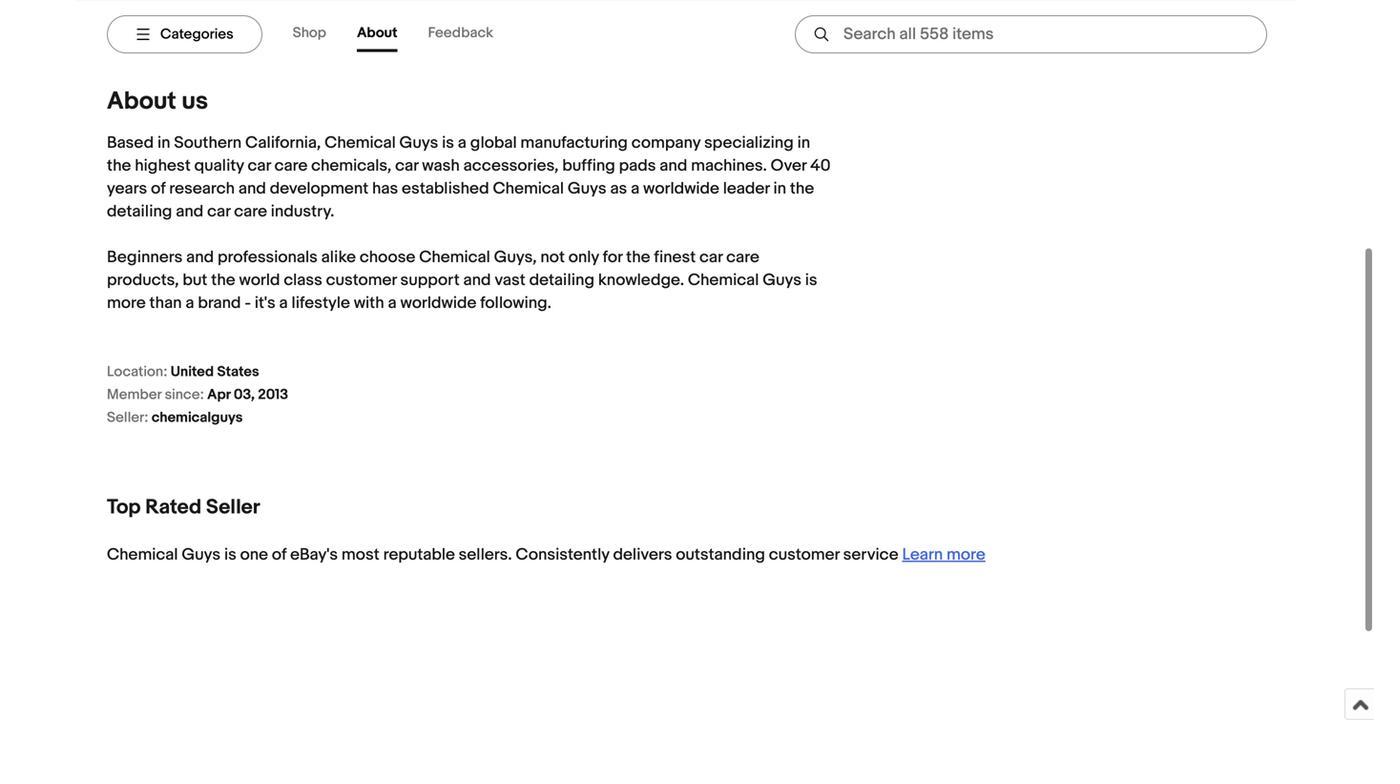 Task type: locate. For each thing, give the bounding box(es) containing it.
0 vertical spatial care
[[274, 156, 308, 176]]

a right it's
[[279, 293, 288, 313]]

car
[[248, 156, 271, 176], [395, 156, 418, 176], [207, 202, 230, 222], [699, 248, 723, 268]]

the
[[107, 156, 131, 176], [790, 179, 814, 199], [626, 248, 650, 268], [211, 270, 235, 290]]

tab list containing shop
[[293, 17, 524, 52]]

and down quality
[[238, 179, 266, 199]]

0 horizontal spatial about
[[107, 87, 176, 116]]

consistently
[[516, 545, 609, 565]]

the up brand
[[211, 270, 235, 290]]

chemicals,
[[311, 156, 391, 176]]

2 horizontal spatial is
[[805, 270, 817, 290]]

0 vertical spatial worldwide
[[643, 179, 719, 199]]

about up based
[[107, 87, 176, 116]]

than
[[149, 293, 182, 313]]

2 horizontal spatial in
[[797, 133, 810, 153]]

detailing down not
[[529, 270, 594, 290]]

customer left service
[[769, 545, 840, 565]]

customer
[[326, 270, 397, 290], [769, 545, 840, 565]]

specializing
[[704, 133, 794, 153]]

guys inside beginners and professionals alike choose chemical guys, not only for the finest car care products, but the world class customer support and vast detailing knowledge. chemical guys is more than a brand - it's a lifestyle with a worldwide following.
[[763, 270, 801, 290]]

0 vertical spatial of
[[151, 179, 166, 199]]

care
[[274, 156, 308, 176], [234, 202, 267, 222], [726, 248, 759, 268]]

beginners
[[107, 248, 183, 268]]

0 horizontal spatial detailing
[[107, 202, 172, 222]]

0 horizontal spatial of
[[151, 179, 166, 199]]

detailing inside based in southern california, chemical guys is a global manufacturing company specializing in the highest quality car care chemicals, car wash accessories, buffing pads and machines. over 40 years of research and development has established chemical guys as a worldwide leader in the detailing and car care industry.
[[107, 202, 172, 222]]

manufacturing
[[520, 133, 628, 153]]

quality
[[194, 156, 244, 176]]

car down california,
[[248, 156, 271, 176]]

a down but
[[186, 293, 194, 313]]

1 vertical spatial detailing
[[529, 270, 594, 290]]

1 vertical spatial is
[[805, 270, 817, 290]]

a
[[458, 133, 466, 153], [631, 179, 639, 199], [186, 293, 194, 313], [279, 293, 288, 313], [388, 293, 397, 313]]

1 vertical spatial about
[[107, 87, 176, 116]]

0 horizontal spatial customer
[[326, 270, 397, 290]]

guys
[[399, 133, 438, 153], [568, 179, 607, 199], [763, 270, 801, 290], [182, 545, 221, 565]]

1 horizontal spatial of
[[272, 545, 286, 565]]

0 horizontal spatial in
[[157, 133, 170, 153]]

is inside beginners and professionals alike choose chemical guys, not only for the finest car care products, but the world class customer support and vast detailing knowledge. chemical guys is more than a brand - it's a lifestyle with a worldwide following.
[[805, 270, 817, 290]]

more
[[107, 293, 146, 313], [947, 545, 985, 565]]

sellers.
[[459, 545, 512, 565]]

0 horizontal spatial worldwide
[[400, 293, 476, 313]]

the up 'years'
[[107, 156, 131, 176]]

established
[[402, 179, 489, 199]]

choose
[[360, 248, 415, 268]]

2 vertical spatial care
[[726, 248, 759, 268]]

of
[[151, 179, 166, 199], [272, 545, 286, 565]]

about right shop
[[357, 24, 397, 41]]

0 vertical spatial detailing
[[107, 202, 172, 222]]

lifestyle
[[291, 293, 350, 313]]

southern
[[174, 133, 242, 153]]

1 vertical spatial customer
[[769, 545, 840, 565]]

0 vertical spatial more
[[107, 293, 146, 313]]

highest
[[135, 156, 191, 176]]

is inside based in southern california, chemical guys is a global manufacturing company specializing in the highest quality car care chemicals, car wash accessories, buffing pads and machines. over 40 years of research and development has established chemical guys as a worldwide leader in the detailing and car care industry.
[[442, 133, 454, 153]]

0 horizontal spatial more
[[107, 293, 146, 313]]

tab list
[[293, 17, 524, 52]]

car right finest
[[699, 248, 723, 268]]

about inside tab list
[[357, 24, 397, 41]]

2 horizontal spatial care
[[726, 248, 759, 268]]

based
[[107, 133, 154, 153]]

about
[[357, 24, 397, 41], [107, 87, 176, 116]]

2013
[[258, 386, 288, 404]]

1 horizontal spatial about
[[357, 24, 397, 41]]

a up wash
[[458, 133, 466, 153]]

following.
[[480, 293, 551, 313]]

company
[[631, 133, 701, 153]]

accessories,
[[463, 156, 559, 176]]

0 vertical spatial about
[[357, 24, 397, 41]]

1 horizontal spatial care
[[274, 156, 308, 176]]

top
[[107, 495, 141, 520]]

outstanding
[[676, 545, 765, 565]]

a right the with
[[388, 293, 397, 313]]

worldwide inside beginners and professionals alike choose chemical guys, not only for the finest car care products, but the world class customer support and vast detailing knowledge. chemical guys is more than a brand - it's a lifestyle with a worldwide following.
[[400, 293, 476, 313]]

0 vertical spatial customer
[[326, 270, 397, 290]]

rated
[[145, 495, 201, 520]]

top rated seller
[[107, 495, 260, 520]]

reputable
[[383, 545, 455, 565]]

1 horizontal spatial detailing
[[529, 270, 594, 290]]

finest
[[654, 248, 696, 268]]

1 vertical spatial worldwide
[[400, 293, 476, 313]]

brand
[[198, 293, 241, 313]]

customer up the with
[[326, 270, 397, 290]]

care up professionals
[[234, 202, 267, 222]]

california,
[[245, 133, 321, 153]]

of right one
[[272, 545, 286, 565]]

chemical guys is one of ebay's most reputable sellers. consistently delivers outstanding customer service learn more
[[107, 545, 985, 565]]

machines.
[[691, 156, 767, 176]]

in up over
[[797, 133, 810, 153]]

and
[[660, 156, 687, 176], [238, 179, 266, 199], [176, 202, 203, 222], [186, 248, 214, 268], [463, 270, 491, 290]]

0 horizontal spatial is
[[224, 545, 236, 565]]

worldwide down support
[[400, 293, 476, 313]]

products,
[[107, 270, 179, 290]]

worldwide down company
[[643, 179, 719, 199]]

in
[[157, 133, 170, 153], [797, 133, 810, 153], [773, 179, 786, 199]]

vast
[[495, 270, 526, 290]]

of down highest
[[151, 179, 166, 199]]

more right learn
[[947, 545, 985, 565]]

chemical
[[325, 133, 396, 153], [493, 179, 564, 199], [419, 248, 490, 268], [688, 270, 759, 290], [107, 545, 178, 565]]

1 horizontal spatial customer
[[769, 545, 840, 565]]

most
[[342, 545, 380, 565]]

more down products,
[[107, 293, 146, 313]]

in up highest
[[157, 133, 170, 153]]

in down over
[[773, 179, 786, 199]]

detailing
[[107, 202, 172, 222], [529, 270, 594, 290]]

leader
[[723, 179, 770, 199]]

categories button
[[107, 15, 262, 53]]

care right finest
[[726, 248, 759, 268]]

1 horizontal spatial is
[[442, 133, 454, 153]]

is
[[442, 133, 454, 153], [805, 270, 817, 290], [224, 545, 236, 565]]

research
[[169, 179, 235, 199]]

1 vertical spatial care
[[234, 202, 267, 222]]

world
[[239, 270, 280, 290]]

guys,
[[494, 248, 537, 268]]

1 horizontal spatial worldwide
[[643, 179, 719, 199]]

worldwide
[[643, 179, 719, 199], [400, 293, 476, 313]]

alike
[[321, 248, 356, 268]]

0 vertical spatial is
[[442, 133, 454, 153]]

care down california,
[[274, 156, 308, 176]]

us
[[182, 87, 208, 116]]

chemical down finest
[[688, 270, 759, 290]]

detailing down 'years'
[[107, 202, 172, 222]]

location:
[[107, 363, 167, 381]]

professionals
[[218, 248, 318, 268]]

1 horizontal spatial more
[[947, 545, 985, 565]]

and up but
[[186, 248, 214, 268]]

chemical up support
[[419, 248, 490, 268]]



Task type: vqa. For each thing, say whether or not it's contained in the screenshot.
the buying format dropdown button
no



Task type: describe. For each thing, give the bounding box(es) containing it.
customer inside beginners and professionals alike choose chemical guys, not only for the finest car care products, but the world class customer support and vast detailing knowledge. chemical guys is more than a brand - it's a lifestyle with a worldwide following.
[[326, 270, 397, 290]]

and down research
[[176, 202, 203, 222]]

learn more link
[[902, 545, 985, 565]]

ebay's
[[290, 545, 338, 565]]

the down over
[[790, 179, 814, 199]]

chemical down top
[[107, 545, 178, 565]]

beginners and professionals alike choose chemical guys, not only for the finest car care products, but the world class customer support and vast detailing knowledge. chemical guys is more than a brand - it's a lifestyle with a worldwide following.
[[107, 248, 817, 313]]

40
[[810, 156, 831, 176]]

development
[[270, 179, 368, 199]]

more inside beginners and professionals alike choose chemical guys, not only for the finest car care products, but the world class customer support and vast detailing knowledge. chemical guys is more than a brand - it's a lifestyle with a worldwide following.
[[107, 293, 146, 313]]

about for about us
[[107, 87, 176, 116]]

knowledge.
[[598, 270, 684, 290]]

care inside beginners and professionals alike choose chemical guys, not only for the finest car care products, but the world class customer support and vast detailing knowledge. chemical guys is more than a brand - it's a lifestyle with a worldwide following.
[[726, 248, 759, 268]]

it's
[[255, 293, 275, 313]]

1 horizontal spatial in
[[773, 179, 786, 199]]

car up has
[[395, 156, 418, 176]]

Search all 558 items field
[[795, 15, 1267, 53]]

worldwide inside based in southern california, chemical guys is a global manufacturing company specializing in the highest quality car care chemicals, car wash accessories, buffing pads and machines. over 40 years of research and development has established chemical guys as a worldwide leader in the detailing and car care industry.
[[643, 179, 719, 199]]

a right as
[[631, 179, 639, 199]]

seller
[[206, 495, 260, 520]]

member
[[107, 386, 161, 404]]

class
[[284, 270, 322, 290]]

apr
[[207, 386, 230, 404]]

pads
[[619, 156, 656, 176]]

wash
[[422, 156, 460, 176]]

and down company
[[660, 156, 687, 176]]

car inside beginners and professionals alike choose chemical guys, not only for the finest car care products, but the world class customer support and vast detailing knowledge. chemical guys is more than a brand - it's a lifestyle with a worldwide following.
[[699, 248, 723, 268]]

based in southern california, chemical guys is a global manufacturing company specializing in the highest quality car care chemicals, car wash accessories, buffing pads and machines. over 40 years of research and development has established chemical guys as a worldwide leader in the detailing and car care industry.
[[107, 133, 831, 222]]

feedback
[[428, 24, 493, 41]]

1 vertical spatial of
[[272, 545, 286, 565]]

chemical down accessories,
[[493, 179, 564, 199]]

of inside based in southern california, chemical guys is a global manufacturing company specializing in the highest quality car care chemicals, car wash accessories, buffing pads and machines. over 40 years of research and development has established chemical guys as a worldwide leader in the detailing and car care industry.
[[151, 179, 166, 199]]

industry.
[[271, 202, 334, 222]]

2 vertical spatial is
[[224, 545, 236, 565]]

0 horizontal spatial care
[[234, 202, 267, 222]]

detailing inside beginners and professionals alike choose chemical guys, not only for the finest car care products, but the world class customer support and vast detailing knowledge. chemical guys is more than a brand - it's a lifestyle with a worldwide following.
[[529, 270, 594, 290]]

about for about
[[357, 24, 397, 41]]

03,
[[234, 386, 255, 404]]

has
[[372, 179, 398, 199]]

for
[[603, 248, 622, 268]]

buffing
[[562, 156, 615, 176]]

chemicalguys
[[152, 409, 243, 426]]

learn
[[902, 545, 943, 565]]

one
[[240, 545, 268, 565]]

and left 'vast'
[[463, 270, 491, 290]]

categories
[[160, 26, 234, 43]]

shop
[[293, 24, 326, 41]]

but
[[183, 270, 207, 290]]

seller:
[[107, 409, 148, 426]]

only
[[568, 248, 599, 268]]

car down research
[[207, 202, 230, 222]]

support
[[400, 270, 460, 290]]

as
[[610, 179, 627, 199]]

delivers
[[613, 545, 672, 565]]

-
[[245, 293, 251, 313]]

with
[[354, 293, 384, 313]]

over
[[771, 156, 807, 176]]

years
[[107, 179, 147, 199]]

chemical up chemicals,
[[325, 133, 396, 153]]

united
[[171, 363, 214, 381]]

location: united states member since: apr 03, 2013 seller: chemicalguys
[[107, 363, 288, 426]]

1 vertical spatial more
[[947, 545, 985, 565]]

not
[[540, 248, 565, 268]]

states
[[217, 363, 259, 381]]

about us
[[107, 87, 208, 116]]

global
[[470, 133, 517, 153]]

since:
[[165, 386, 204, 404]]

service
[[843, 545, 898, 565]]

the up knowledge.
[[626, 248, 650, 268]]



